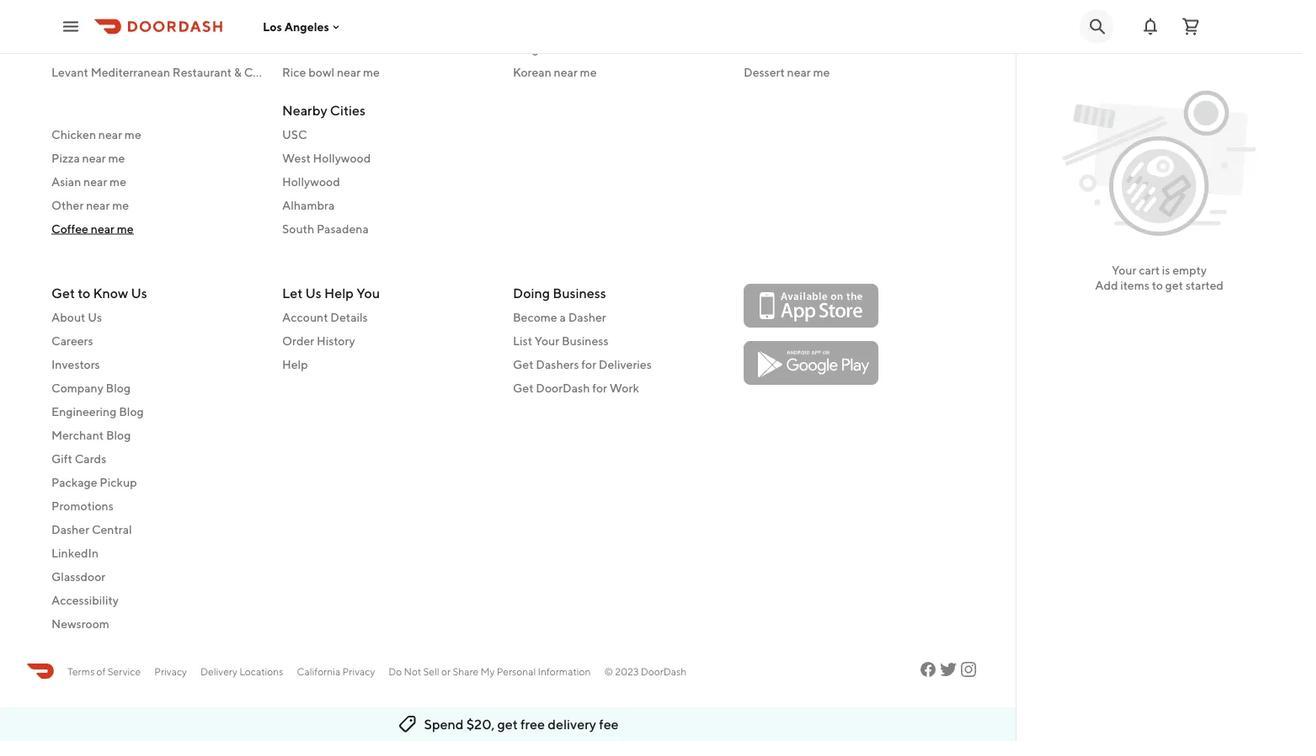 Task type: vqa. For each thing, say whether or not it's contained in the screenshot.
top get
yes



Task type: locate. For each thing, give the bounding box(es) containing it.
asian near me link
[[51, 173, 262, 190]]

your right "list"
[[535, 334, 559, 348]]

get
[[51, 285, 75, 301], [513, 358, 534, 371], [513, 381, 534, 395]]

2 horizontal spatial us
[[305, 285, 322, 301]]

terms
[[67, 665, 95, 677]]

2 vertical spatial blog
[[106, 428, 131, 442]]

glassdoor link
[[51, 568, 262, 585]]

near down italian cream cake near me
[[334, 41, 357, 55]]

west
[[282, 151, 311, 165]]

blog down company blog link
[[119, 405, 144, 419]]

2023
[[615, 665, 639, 677]]

me down the other near me link
[[117, 221, 134, 235]]

cities
[[330, 102, 365, 118]]

get down is
[[1165, 278, 1183, 292]]

me up palomilla near me link
[[407, 18, 424, 32]]

account details
[[282, 310, 368, 324]]

to down cart
[[1152, 278, 1163, 292]]

investors
[[51, 358, 100, 371]]

0 horizontal spatial us
[[88, 310, 102, 324]]

dessert near me
[[744, 65, 830, 79]]

nearby
[[282, 102, 327, 118]]

1 horizontal spatial help
[[324, 285, 354, 301]]

me inside 'link'
[[125, 127, 141, 141]]

hollywood right west
[[313, 151, 371, 165]]

merchant
[[51, 428, 104, 442]]

0 horizontal spatial doordash
[[536, 381, 590, 395]]

palomilla near me link
[[282, 40, 493, 57]]

me down breakfast near me link
[[813, 65, 830, 79]]

add
[[1095, 278, 1118, 292]]

package
[[51, 475, 97, 489]]

0 horizontal spatial your
[[535, 334, 559, 348]]

pizza
[[51, 151, 80, 165]]

to up about us
[[78, 285, 90, 301]]

blog inside "link"
[[106, 428, 131, 442]]

palomilla
[[282, 41, 331, 55]]

list
[[513, 334, 532, 348]]

hollywood up the 'alhambra'
[[282, 174, 340, 188]]

near up dessert near me
[[797, 41, 821, 55]]

terms of service
[[67, 665, 141, 677]]

1 vertical spatial blog
[[119, 405, 144, 419]]

locations
[[239, 665, 283, 677]]

0 horizontal spatial get
[[497, 716, 518, 732]]

me up the korean near me
[[578, 41, 595, 55]]

delivery locations link
[[200, 664, 283, 679]]

notification bell image
[[1140, 16, 1161, 37]]

0 vertical spatial dasher
[[568, 310, 606, 324]]

levant mediterranean restaurant & catering link
[[51, 64, 291, 80]]

1 horizontal spatial your
[[1112, 263, 1136, 277]]

palomilla near me
[[282, 41, 377, 55]]

pizza near me link
[[51, 149, 262, 166]]

near up pizza near me
[[98, 127, 122, 141]]

0 vertical spatial blog
[[106, 381, 131, 395]]

company blog link
[[51, 380, 262, 397]]

asian near me
[[51, 174, 126, 188]]

near up other near me
[[83, 174, 107, 188]]

0 vertical spatial for
[[581, 358, 596, 371]]

privacy
[[154, 665, 187, 677], [342, 665, 375, 677]]

your inside list your business link
[[535, 334, 559, 348]]

spend
[[424, 716, 464, 732]]

personal
[[497, 665, 536, 677]]

slo roast link
[[51, 40, 262, 57]]

breakfast
[[744, 41, 795, 55]]

1 vertical spatial get
[[497, 716, 518, 732]]

© 2023 doordash
[[604, 665, 687, 677]]

near for pizza near me
[[82, 151, 106, 165]]

near down other near me
[[91, 221, 115, 235]]

get left free
[[497, 716, 518, 732]]

me for chicken near me
[[125, 127, 141, 141]]

get for get to know us
[[51, 285, 75, 301]]

me for pizza near me
[[108, 151, 125, 165]]

me up pizza near me link
[[125, 127, 141, 141]]

chicken near me link
[[51, 126, 262, 143]]

0 horizontal spatial to
[[78, 285, 90, 301]]

get doordash for work link
[[513, 380, 723, 397]]

korean
[[513, 65, 551, 79]]

west hollywood link
[[282, 149, 493, 166]]

spend $20, get free delivery fee
[[424, 716, 619, 732]]

0 vertical spatial help
[[324, 285, 354, 301]]

me up other near me
[[110, 174, 126, 188]]

0 horizontal spatial help
[[282, 358, 308, 371]]

near down burger near me
[[554, 65, 578, 79]]

los
[[263, 20, 282, 33]]

doing business
[[513, 285, 606, 301]]

near up coffee near me
[[86, 198, 110, 212]]

nearby cities
[[282, 102, 365, 118]]

1 vertical spatial get
[[513, 358, 534, 371]]

us for let us help you
[[305, 285, 322, 301]]

near up the korean near me
[[552, 41, 576, 55]]

a
[[560, 310, 566, 324]]

rice bowl near me link
[[282, 64, 493, 80]]

me up coffee near me
[[112, 198, 129, 212]]

help down order
[[282, 358, 308, 371]]

catering
[[244, 65, 291, 79]]

me for korean near me
[[580, 65, 597, 79]]

dasher up linkedin
[[51, 523, 89, 536]]

your up items
[[1112, 263, 1136, 277]]

near down breakfast near me at the right of the page
[[787, 65, 811, 79]]

1 vertical spatial your
[[535, 334, 559, 348]]

near for breakfast near me
[[797, 41, 821, 55]]

order history
[[282, 334, 355, 348]]

near for dessert near me
[[787, 65, 811, 79]]

privacy left do at the bottom
[[342, 665, 375, 677]]

sell
[[423, 665, 439, 677]]

for left work
[[592, 381, 607, 395]]

1 vertical spatial dasher
[[51, 523, 89, 536]]

1 horizontal spatial get
[[1165, 278, 1183, 292]]

dasher right a
[[568, 310, 606, 324]]

information
[[538, 665, 591, 677]]

business up get dashers for deliveries
[[562, 334, 608, 348]]

help up details
[[324, 285, 354, 301]]

near for chicken near me
[[98, 127, 122, 141]]

blog for company blog
[[106, 381, 131, 395]]

get to know us
[[51, 285, 147, 301]]

accessibility link
[[51, 592, 262, 609]]

coffee near me link
[[51, 220, 262, 237]]

me down burger near me link
[[580, 65, 597, 79]]

2 vertical spatial get
[[513, 381, 534, 395]]

fat sal's
[[51, 18, 96, 32]]

1 vertical spatial business
[[562, 334, 608, 348]]

linkedin link
[[51, 545, 262, 562]]

privacy right service
[[154, 665, 187, 677]]

0 vertical spatial get
[[1165, 278, 1183, 292]]

1 vertical spatial help
[[282, 358, 308, 371]]

your cart is empty add items to get started
[[1095, 263, 1223, 292]]

me down cake
[[360, 41, 377, 55]]

near inside 'link'
[[98, 127, 122, 141]]

for up get doordash for work
[[581, 358, 596, 371]]

business up a
[[553, 285, 606, 301]]

0 vertical spatial doordash
[[536, 381, 590, 395]]

italian cream cake near me link
[[282, 16, 493, 33]]

dasher central
[[51, 523, 132, 536]]

promotions link
[[51, 498, 262, 515]]

central
[[92, 523, 132, 536]]

get for get dashers for deliveries
[[513, 358, 534, 371]]

gift cards link
[[51, 451, 262, 467]]

dashers
[[536, 358, 579, 371]]

near for korean near me
[[554, 65, 578, 79]]

italian
[[282, 18, 316, 32]]

your
[[1112, 263, 1136, 277], [535, 334, 559, 348]]

fee
[[599, 716, 619, 732]]

order
[[282, 334, 314, 348]]

doordash right 2023
[[641, 665, 687, 677]]

near for other near me
[[86, 198, 110, 212]]

your inside your cart is empty add items to get started
[[1112, 263, 1136, 277]]

not
[[404, 665, 421, 677]]

us right let
[[305, 285, 322, 301]]

0 horizontal spatial privacy
[[154, 665, 187, 677]]

doordash on instagram image
[[958, 659, 979, 680]]

of
[[97, 665, 106, 677]]

other near me link
[[51, 197, 262, 213]]

1 horizontal spatial privacy
[[342, 665, 375, 677]]

help link
[[282, 356, 493, 373]]

let
[[282, 285, 303, 301]]

near down chicken near me
[[82, 151, 106, 165]]

korean near me
[[513, 65, 597, 79]]

me for burger near me
[[578, 41, 595, 55]]

0 vertical spatial get
[[51, 285, 75, 301]]

mediterranean
[[91, 65, 170, 79]]

us down get to know us
[[88, 310, 102, 324]]

history
[[317, 334, 355, 348]]

rice
[[282, 65, 306, 79]]

1 vertical spatial for
[[592, 381, 607, 395]]

us right know
[[131, 285, 147, 301]]

slo
[[51, 41, 68, 55]]

blog down engineering blog
[[106, 428, 131, 442]]

help
[[324, 285, 354, 301], [282, 358, 308, 371]]

for
[[581, 358, 596, 371], [592, 381, 607, 395]]

newsroom
[[51, 617, 109, 631]]

0 vertical spatial your
[[1112, 263, 1136, 277]]

blog for merchant blog
[[106, 428, 131, 442]]

doordash down dashers
[[536, 381, 590, 395]]

near right bowl
[[337, 65, 361, 79]]

0 horizontal spatial dasher
[[51, 523, 89, 536]]

california privacy
[[297, 665, 375, 677]]

get inside your cart is empty add items to get started
[[1165, 278, 1183, 292]]

me down chicken near me
[[108, 151, 125, 165]]

blog up engineering blog
[[106, 381, 131, 395]]

1 horizontal spatial to
[[1152, 278, 1163, 292]]

dessert
[[744, 65, 785, 79]]

0 vertical spatial hollywood
[[313, 151, 371, 165]]

me for palomilla near me
[[360, 41, 377, 55]]

me up dessert near me link
[[823, 41, 840, 55]]

south pasadena link
[[282, 220, 493, 237]]

1 horizontal spatial doordash
[[641, 665, 687, 677]]

get doordash for work
[[513, 381, 639, 395]]



Task type: describe. For each thing, give the bounding box(es) containing it.
hollywood link
[[282, 173, 493, 190]]

levant
[[51, 65, 88, 79]]

other
[[51, 198, 84, 212]]

near for coffee near me
[[91, 221, 115, 235]]

burger
[[513, 41, 550, 55]]

do not sell or share my personal information link
[[389, 664, 591, 679]]

privacy link
[[154, 664, 187, 679]]

1 vertical spatial doordash
[[641, 665, 687, 677]]

1 vertical spatial hollywood
[[282, 174, 340, 188]]

delivery
[[200, 665, 237, 677]]

rice bowl near me
[[282, 65, 380, 79]]

fat sal's link
[[51, 16, 262, 33]]

me down palomilla near me link
[[363, 65, 380, 79]]

levant mediterranean restaurant & catering
[[51, 65, 291, 79]]

list your business
[[513, 334, 608, 348]]

2 privacy from the left
[[342, 665, 375, 677]]

you
[[356, 285, 380, 301]]

©
[[604, 665, 613, 677]]

pickup
[[100, 475, 137, 489]]

for for dashers
[[581, 358, 596, 371]]

0 items, open order cart image
[[1181, 16, 1201, 37]]

become a dasher
[[513, 310, 606, 324]]

items
[[1120, 278, 1149, 292]]

delivery locations
[[200, 665, 283, 677]]

california
[[297, 665, 340, 677]]

california privacy link
[[297, 664, 375, 679]]

bowl
[[308, 65, 334, 79]]

0 vertical spatial business
[[553, 285, 606, 301]]

breakfast near me
[[744, 41, 840, 55]]

become
[[513, 310, 557, 324]]

sal's
[[71, 18, 96, 32]]

investors link
[[51, 356, 262, 373]]

cream
[[318, 18, 351, 32]]

about
[[51, 310, 85, 324]]

burger near me
[[513, 41, 595, 55]]

me for breakfast near me
[[823, 41, 840, 55]]

doing
[[513, 285, 550, 301]]

order history link
[[282, 333, 493, 350]]

package pickup
[[51, 475, 137, 489]]

me for coffee near me
[[117, 221, 134, 235]]

get for get doordash for work
[[513, 381, 534, 395]]

us for about us
[[88, 310, 102, 324]]

&
[[234, 65, 242, 79]]

cake
[[353, 18, 379, 32]]

1 horizontal spatial dasher
[[568, 310, 606, 324]]

list your business link
[[513, 333, 723, 350]]

restaurant
[[173, 65, 232, 79]]

about us
[[51, 310, 102, 324]]

1 horizontal spatial us
[[131, 285, 147, 301]]

details
[[330, 310, 368, 324]]

korean near me link
[[513, 64, 723, 80]]

near up palomilla near me link
[[381, 18, 405, 32]]

alhambra link
[[282, 197, 493, 213]]

get dashers for deliveries
[[513, 358, 652, 371]]

usc
[[282, 127, 307, 141]]

account
[[282, 310, 328, 324]]

pasadena
[[317, 221, 369, 235]]

doordash on twitter image
[[938, 659, 958, 680]]

chicken
[[51, 127, 96, 141]]

los angeles button
[[263, 20, 343, 33]]

breakfast near me link
[[744, 40, 954, 57]]

los angeles
[[263, 20, 329, 33]]

blog for engineering blog
[[119, 405, 144, 419]]

engineering
[[51, 405, 117, 419]]

$20,
[[466, 716, 495, 732]]

know
[[93, 285, 128, 301]]

share
[[453, 665, 479, 677]]

let us help you
[[282, 285, 380, 301]]

pizza near me
[[51, 151, 125, 165]]

near for burger near me
[[552, 41, 576, 55]]

me for dessert near me
[[813, 65, 830, 79]]

asian
[[51, 174, 81, 188]]

1 privacy from the left
[[154, 665, 187, 677]]

south pasadena
[[282, 221, 369, 235]]

to inside your cart is empty add items to get started
[[1152, 278, 1163, 292]]

near for asian near me
[[83, 174, 107, 188]]

dasher central link
[[51, 521, 262, 538]]

angeles
[[284, 20, 329, 33]]

account details link
[[282, 309, 493, 326]]

package pickup link
[[51, 474, 262, 491]]

coffee near me
[[51, 221, 134, 235]]

merchant blog
[[51, 428, 131, 442]]

for for doordash
[[592, 381, 607, 395]]

me for other near me
[[112, 198, 129, 212]]

company blog
[[51, 381, 131, 395]]

engineering blog
[[51, 405, 144, 419]]

my
[[480, 665, 495, 677]]

me for asian near me
[[110, 174, 126, 188]]

slo roast
[[51, 41, 101, 55]]

cards
[[75, 452, 106, 466]]

open menu image
[[61, 16, 81, 37]]

near for palomilla near me
[[334, 41, 357, 55]]

gift cards
[[51, 452, 106, 466]]

promotions
[[51, 499, 114, 513]]

other near me
[[51, 198, 129, 212]]

doordash on facebook image
[[918, 659, 938, 680]]

usc link
[[282, 126, 493, 143]]

burger near me link
[[513, 40, 723, 57]]

fat
[[51, 18, 69, 32]]



